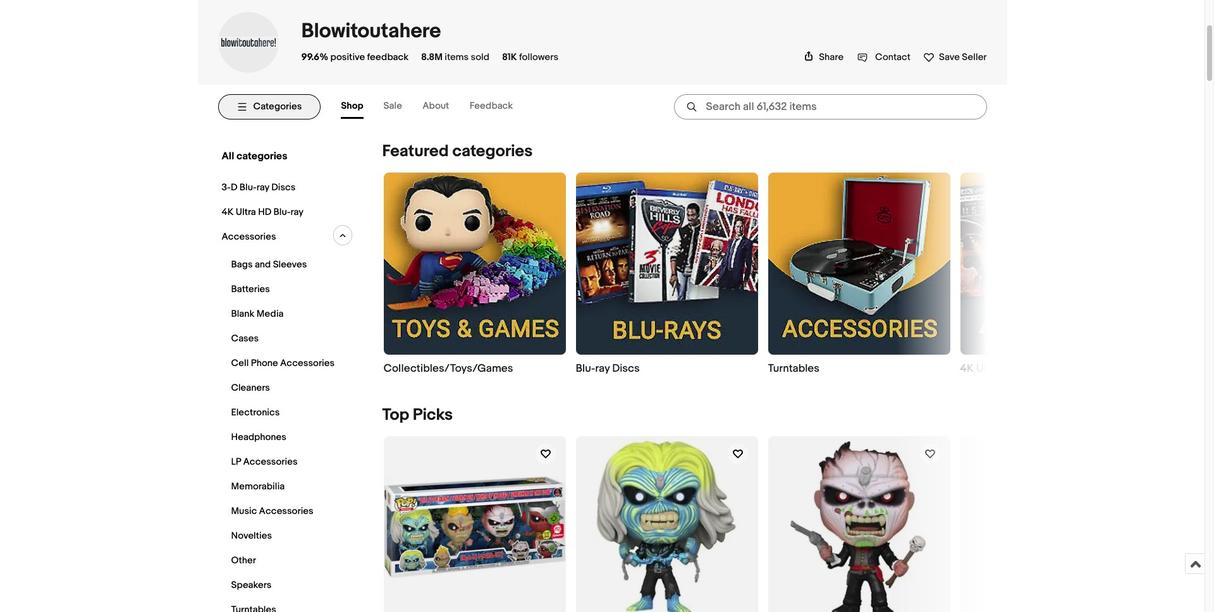 Task type: locate. For each thing, give the bounding box(es) containing it.
speakers
[[231, 579, 272, 591]]

featured
[[382, 142, 449, 161]]

blowitoutahere link
[[301, 19, 441, 44]]

1 vertical spatial 4k ultra hd blu-ray
[[960, 362, 1054, 375]]

d
[[231, 181, 237, 193]]

0 horizontal spatial 4k
[[222, 206, 234, 218]]

4k ultra hd blu-ray link
[[960, 173, 1142, 375], [218, 203, 342, 221], [960, 362, 1142, 375]]

media
[[257, 308, 284, 320]]

other
[[231, 555, 256, 567]]

2 collectibles/toys/games link from the top
[[384, 362, 566, 375]]

0 vertical spatial 4k
[[222, 206, 234, 218]]

turntables
[[768, 362, 820, 375]]

collectibles/toys/games link
[[384, 173, 566, 375], [384, 362, 566, 375]]

novelties link
[[228, 527, 343, 545]]

0 vertical spatial 4k ultra hd blu-ray
[[222, 206, 304, 218]]

music
[[231, 505, 257, 517]]

0 horizontal spatial discs
[[271, 181, 296, 193]]

categories
[[452, 142, 533, 161], [236, 150, 287, 162]]

1 vertical spatial hd
[[1002, 362, 1017, 375]]

tab list containing shop
[[341, 95, 533, 119]]

music accessories
[[231, 505, 313, 517]]

accessories
[[222, 231, 276, 243], [280, 357, 335, 369], [243, 456, 298, 468], [259, 505, 313, 517]]

0 vertical spatial ultra
[[236, 206, 256, 218]]

3-
[[222, 181, 231, 193]]

4k
[[222, 206, 234, 218], [960, 362, 974, 375]]

blu-ray discs link
[[576, 173, 758, 375], [576, 362, 758, 375]]

categories for featured categories
[[452, 142, 533, 161]]

speakers link
[[228, 576, 343, 594]]

lp accessories
[[231, 456, 298, 468]]

contact link
[[858, 51, 911, 63]]

0 horizontal spatial hd
[[258, 206, 271, 218]]

1 horizontal spatial 4k ultra hd blu-ray
[[960, 362, 1054, 375]]

ultra
[[236, 206, 256, 218], [976, 362, 999, 375]]

iron maiden - funko pop! rocks: iron maiden- eddie - live after death eddie [new : quick view image
[[595, 436, 738, 612]]

tab list
[[341, 95, 533, 119]]

cell phone accessories link
[[228, 354, 343, 372]]

1 vertical spatial discs
[[612, 362, 640, 375]]

blu-
[[240, 181, 257, 193], [274, 206, 291, 218], [576, 362, 595, 375], [1020, 362, 1039, 375]]

cell phone accessories
[[231, 357, 335, 369]]

ray
[[257, 181, 269, 193], [291, 206, 304, 218], [595, 362, 610, 375], [1039, 362, 1054, 375]]

bags
[[231, 259, 253, 271]]

0 horizontal spatial categories
[[236, 150, 287, 162]]

discs
[[271, 181, 296, 193], [612, 362, 640, 375]]

followers
[[519, 51, 558, 63]]

and
[[255, 259, 271, 271]]

categories up 3-d blu-ray discs
[[236, 150, 287, 162]]

hd
[[258, 206, 271, 218], [1002, 362, 1017, 375]]

accessories link
[[218, 228, 334, 246]]

1 turntables link from the top
[[768, 173, 950, 375]]

1 horizontal spatial categories
[[452, 142, 533, 161]]

other link
[[228, 551, 343, 570]]

categories down 'feedback'
[[452, 142, 533, 161]]

1 blu-ray discs link from the top
[[576, 173, 758, 375]]

iron maiden - funko pop! rocks: iron maiden- eddie- nights of the dead eddie [ne : quick view image
[[790, 436, 928, 612]]

1 horizontal spatial 4k
[[960, 362, 974, 375]]

8.8m
[[421, 51, 443, 63]]

4k ultra hd blu-ray
[[222, 206, 304, 218], [960, 362, 1054, 375]]

1 horizontal spatial hd
[[1002, 362, 1017, 375]]

cases
[[231, 333, 259, 345]]

positive
[[330, 51, 365, 63]]

blank
[[231, 308, 254, 320]]

categories button
[[218, 94, 321, 119]]

share
[[819, 51, 844, 63]]

picks
[[413, 405, 453, 425]]

collectibles/toys/games
[[384, 362, 513, 375]]

categories
[[253, 101, 302, 113]]

blank media link
[[228, 305, 343, 323]]

feedback
[[367, 51, 409, 63]]

items
[[445, 51, 469, 63]]

0 horizontal spatial 4k ultra hd blu-ray
[[222, 206, 304, 218]]

turntables link
[[768, 173, 950, 375], [768, 362, 950, 375]]

tab panel
[[218, 129, 1142, 612]]

3-d blu-ray discs link
[[218, 178, 342, 197]]

1 vertical spatial ultra
[[976, 362, 999, 375]]

bags and sleeves link
[[228, 255, 343, 274]]

accessories down cases link
[[280, 357, 335, 369]]

1 horizontal spatial ultra
[[976, 362, 999, 375]]

memorabilia link
[[228, 477, 343, 496]]

accessories down headphones at the bottom left
[[243, 456, 298, 468]]

batteries
[[231, 283, 270, 295]]

bags and sleeves
[[231, 259, 307, 271]]

batteries link
[[228, 280, 343, 298]]



Task type: vqa. For each thing, say whether or not it's contained in the screenshot.
COLLECTIBLES/TOYS/GAMES LINK
yes



Task type: describe. For each thing, give the bounding box(es) containing it.
accessories up bags
[[222, 231, 276, 243]]

all categories
[[222, 150, 287, 162]]

2 blu-ray discs link from the top
[[576, 362, 758, 375]]

1 collectibles/toys/games link from the top
[[384, 173, 566, 375]]

top
[[382, 405, 409, 425]]

seller
[[962, 51, 987, 63]]

3-d blu-ray discs
[[222, 181, 296, 193]]

headphones link
[[228, 428, 343, 446]]

phone
[[251, 357, 278, 369]]

sold
[[471, 51, 489, 63]]

iron maiden - funko pop! rocks: iron maiden - eddie 4pk glow in the dark box set : quick view image
[[384, 476, 566, 579]]

shop
[[341, 100, 363, 112]]

1 vertical spatial 4k
[[960, 362, 974, 375]]

lp
[[231, 456, 241, 468]]

blank media
[[231, 308, 284, 320]]

99.6% positive feedback
[[301, 51, 409, 63]]

electronics
[[231, 407, 280, 419]]

save seller button
[[923, 49, 987, 63]]

accessories inside 'link'
[[280, 357, 335, 369]]

0 vertical spatial discs
[[271, 181, 296, 193]]

all
[[222, 150, 234, 162]]

cell
[[231, 357, 249, 369]]

cleaners
[[231, 382, 270, 394]]

top picks
[[382, 405, 453, 425]]

1 horizontal spatial discs
[[612, 362, 640, 375]]

memorabilia
[[231, 481, 285, 493]]

0 horizontal spatial ultra
[[236, 206, 256, 218]]

contact
[[875, 51, 911, 63]]

accessories down memorabilia link
[[259, 505, 313, 517]]

sleeves
[[273, 259, 307, 271]]

99.6%
[[301, 51, 328, 63]]

blowitoutahere
[[301, 19, 441, 44]]

cleaners link
[[228, 379, 343, 397]]

tab panel containing featured categories
[[218, 129, 1142, 612]]

headphones
[[231, 431, 286, 443]]

81k followers
[[502, 51, 558, 63]]

81k
[[502, 51, 517, 63]]

novelties
[[231, 530, 272, 542]]

blowitoutahere image
[[218, 37, 279, 48]]

featured categories
[[382, 142, 533, 161]]

sale
[[384, 100, 402, 112]]

all categories link
[[218, 147, 346, 166]]

cases link
[[228, 329, 343, 348]]

blu-ray discs
[[576, 362, 640, 375]]

share button
[[804, 51, 844, 63]]

save
[[939, 51, 960, 63]]

0 vertical spatial hd
[[258, 206, 271, 218]]

save seller
[[939, 51, 987, 63]]

music accessories link
[[228, 502, 343, 520]]

8.8m items sold
[[421, 51, 489, 63]]

feedback
[[470, 100, 513, 112]]

2 turntables link from the top
[[768, 362, 950, 375]]

about
[[423, 100, 449, 112]]

electronics link
[[228, 403, 343, 422]]

lp accessories link
[[228, 453, 343, 471]]

categories for all categories
[[236, 150, 287, 162]]

Search all 61,632 items field
[[674, 94, 987, 119]]



